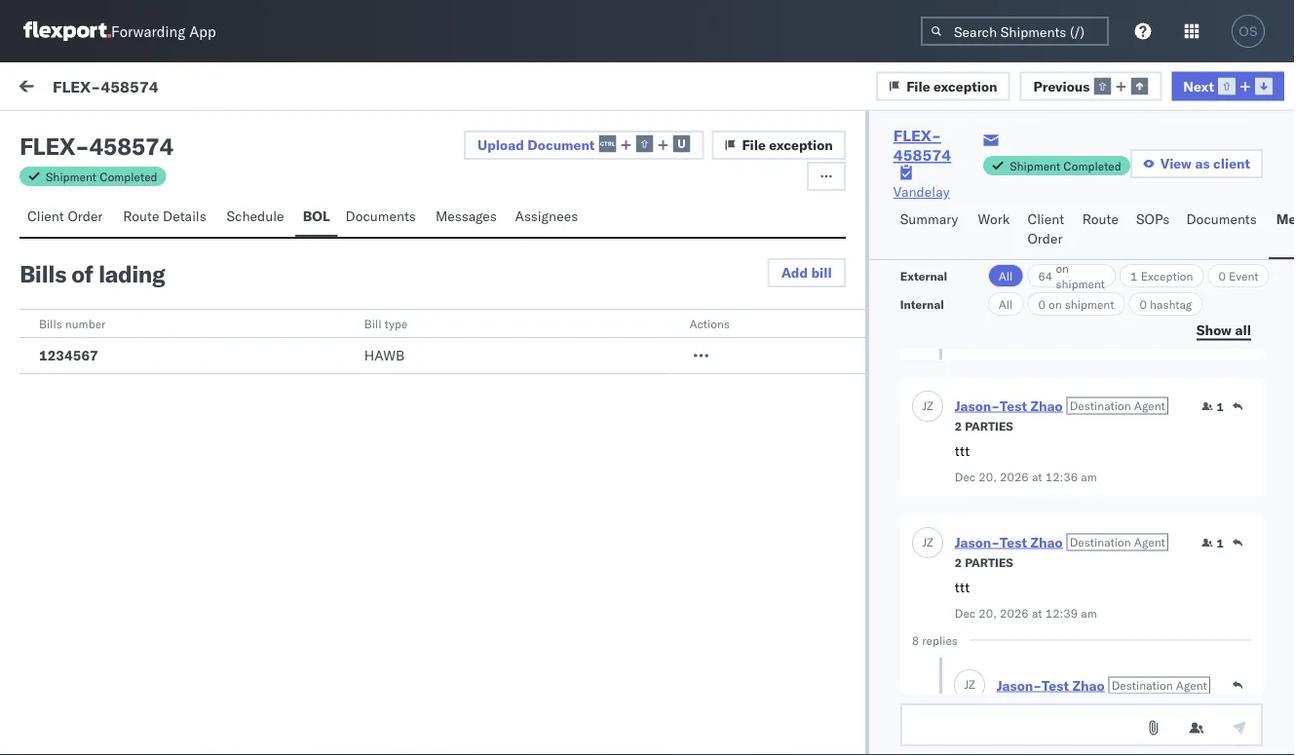 Task type: vqa. For each thing, say whether or not it's contained in the screenshot.
(0)
yes



Task type: locate. For each thing, give the bounding box(es) containing it.
jason-test zhao destination agent down 12:39
[[997, 677, 1207, 694]]

1 am from the top
[[580, 227, 601, 244]]

jason-test zhao destination agent up "ttt dec 20, 2026 at 12:39 am"
[[955, 534, 1165, 551]]

1 parties from the top
[[965, 419, 1013, 434]]

0 vertical spatial order
[[68, 208, 103, 225]]

2 at from the top
[[1032, 606, 1042, 621]]

destination for ttt dec 20, 2026 at 12:39 am
[[1070, 535, 1131, 550]]

1 vertical spatial 2026,
[[497, 314, 535, 331]]

2 up ttt dec 20, 2026 at 12:36 am
[[955, 419, 962, 434]]

0 vertical spatial jason-test zhao
[[95, 211, 198, 228]]

j
[[67, 213, 70, 225], [67, 301, 70, 313], [923, 399, 927, 414], [923, 536, 927, 550], [964, 678, 969, 692]]

parties up ttt dec 20, 2026 at 12:36 am
[[965, 419, 1013, 434]]

all button left the "64"
[[988, 264, 1024, 288]]

0 for 0 event
[[1219, 269, 1226, 283]]

all
[[1235, 321, 1251, 338]]

1 horizontal spatial internal
[[900, 297, 944, 311]]

458574 down 0 on shipment
[[1050, 314, 1101, 331]]

2026 inside ttt dec 20, 2026 at 12:36 am
[[1000, 470, 1029, 484]]

document
[[528, 136, 595, 153]]

work down 'related'
[[978, 211, 1010, 228]]

0 horizontal spatial file
[[742, 136, 766, 154]]

2 up "ttt dec 20, 2026 at 12:39 am"
[[955, 556, 962, 570]]

0 vertical spatial 2 parties button
[[955, 417, 1013, 434]]

1 vertical spatial bills
[[39, 316, 62, 331]]

0 vertical spatial pst
[[605, 227, 629, 244]]

1 horizontal spatial work
[[1053, 169, 1079, 184]]

0 for 0 hashtag
[[1140, 297, 1147, 311]]

0 horizontal spatial shipment
[[46, 169, 97, 184]]

resize handle column header for message
[[412, 163, 435, 755]]

shipment completed
[[1010, 158, 1122, 173], [46, 169, 158, 184]]

0 horizontal spatial shipment completed
[[46, 169, 158, 184]]

1 horizontal spatial file
[[907, 77, 930, 94]]

0 vertical spatial 2026,
[[497, 227, 535, 244]]

import
[[145, 80, 185, 97]]

file exception up flex- 458574 link
[[907, 77, 998, 94]]

0 horizontal spatial external
[[31, 124, 82, 141]]

2026 for ttt dec 20, 2026 at 12:36 am
[[1000, 470, 1029, 484]]

j z
[[67, 213, 76, 225], [67, 301, 76, 313], [923, 399, 934, 414], [923, 536, 934, 550], [964, 678, 976, 692]]

order for the rightmost client order button
[[1028, 230, 1063, 247]]

0 vertical spatial work
[[56, 75, 106, 102]]

2 am from the top
[[1081, 606, 1097, 621]]

flex- up vandelay
[[893, 126, 941, 145]]

on
[[1056, 261, 1069, 275], [1049, 297, 1062, 311]]

parties up "ttt dec 20, 2026 at 12:39 am"
[[965, 556, 1013, 570]]

ttt
[[58, 332, 73, 349], [955, 443, 970, 460], [955, 579, 970, 596]]

no filters applied
[[341, 80, 447, 97]]

2 1 button from the top
[[1202, 536, 1224, 551]]

route left details
[[123, 208, 159, 225]]

work right 'related'
[[1053, 169, 1079, 184]]

flex- down ttt dec 20, 2026 at 12:36 am
[[1009, 490, 1050, 507]]

flex - 458574
[[19, 132, 173, 161]]

internal inside 'button'
[[131, 124, 178, 141]]

documents button up the 0 event
[[1179, 202, 1269, 259]]

1 vertical spatial work
[[978, 211, 1010, 228]]

1 vertical spatial 12:36
[[1046, 470, 1078, 484]]

0 vertical spatial bills
[[19, 259, 66, 288]]

flex
[[19, 132, 75, 161]]

0 vertical spatial on
[[1056, 261, 1069, 275]]

actions
[[690, 316, 730, 331]]

1 vertical spatial 2 parties
[[955, 556, 1013, 570]]

internal down import
[[131, 124, 178, 141]]

1 horizontal spatial 12:36
[[1046, 470, 1078, 484]]

external
[[31, 124, 82, 141], [900, 269, 948, 283]]

0 vertical spatial all button
[[988, 264, 1024, 288]]

0 vertical spatial file
[[907, 77, 930, 94]]

0 vertical spatial all
[[999, 269, 1013, 283]]

internal
[[131, 124, 178, 141], [900, 297, 944, 311]]

documents button right bol
[[338, 199, 428, 237]]

4 resize handle column header from the left
[[1259, 163, 1283, 755]]

am right 12:35
[[580, 314, 601, 331]]

1 pst from the top
[[605, 227, 629, 244]]

filters
[[362, 80, 398, 97]]

forwarding
[[111, 22, 185, 40]]

bills
[[19, 259, 66, 288], [39, 316, 62, 331]]

458574 down ttt dec 20, 2026 at 12:36 am
[[1050, 490, 1101, 507]]

my
[[19, 75, 50, 102]]

0 down the "64"
[[1038, 297, 1046, 311]]

pst for dec 20, 2026, 12:35 am pst
[[605, 314, 629, 331]]

client order
[[27, 208, 103, 225], [1028, 211, 1064, 247]]

completed down flex - 458574
[[100, 169, 158, 184]]

all
[[999, 269, 1013, 283], [999, 297, 1013, 311]]

at inside "ttt dec 20, 2026 at 12:39 am"
[[1032, 606, 1042, 621]]

file exception up "category"
[[742, 136, 833, 154]]

flex- right 'my'
[[53, 76, 101, 96]]

1 vertical spatial destination
[[1070, 535, 1131, 550]]

0 horizontal spatial client order
[[27, 208, 103, 225]]

all button for 0
[[988, 292, 1024, 316]]

1 (0) from the left
[[86, 124, 111, 141]]

1 horizontal spatial client order button
[[1020, 202, 1075, 259]]

shipment down flex
[[46, 169, 97, 184]]

0 vertical spatial at
[[1032, 470, 1042, 484]]

route for route
[[1083, 211, 1119, 228]]

0 horizontal spatial client
[[27, 208, 64, 225]]

1 vertical spatial ttt
[[955, 443, 970, 460]]

2 for ttt dec 20, 2026 at 12:39 am
[[955, 556, 962, 570]]

work for related
[[1053, 169, 1079, 184]]

jason-
[[95, 211, 138, 228], [95, 299, 138, 316], [955, 398, 1000, 415], [955, 534, 1000, 551], [997, 677, 1042, 694], [95, 737, 138, 754]]

64 on shipment
[[1038, 261, 1105, 291]]

1 horizontal spatial completed
[[1064, 158, 1122, 173]]

work right import
[[189, 80, 221, 97]]

0 vertical spatial 2
[[955, 419, 962, 434]]

agent
[[1134, 399, 1165, 413], [1134, 535, 1165, 550], [1176, 679, 1207, 693]]

1 vertical spatial internal
[[900, 297, 944, 311]]

2 parties
[[955, 419, 1013, 434], [955, 556, 1013, 570]]

documents right bol
[[346, 208, 416, 225]]

1 horizontal spatial external
[[900, 269, 948, 283]]

1 horizontal spatial work
[[978, 211, 1010, 228]]

0 vertical spatial destination
[[1070, 399, 1131, 413]]

file up flex- 458574 link
[[907, 77, 930, 94]]

1 exception
[[1131, 269, 1193, 283]]

2 resize handle column header from the left
[[694, 163, 718, 755]]

zhao
[[167, 211, 198, 228], [167, 299, 198, 316], [1031, 398, 1063, 415], [1031, 534, 1063, 551], [1073, 677, 1105, 694], [167, 737, 198, 754]]

2 vertical spatial -
[[727, 314, 735, 331]]

1 horizontal spatial shipment completed
[[1010, 158, 1122, 173]]

1 for ttt dec 20, 2026 at 12:36 am
[[1217, 400, 1224, 414]]

0
[[1219, 269, 1226, 283], [1038, 297, 1046, 311], [1140, 297, 1147, 311]]

add
[[781, 264, 808, 281]]

1 horizontal spatial order
[[1028, 230, 1063, 247]]

2 parties button for ttt dec 20, 2026 at 12:39 am
[[955, 554, 1013, 571]]

bills left number
[[39, 316, 62, 331]]

2 pst from the top
[[605, 314, 629, 331]]

0 horizontal spatial (0)
[[86, 124, 111, 141]]

order
[[68, 208, 103, 225], [1028, 230, 1063, 247]]

0 horizontal spatial order
[[68, 208, 103, 225]]

order inside client order
[[1028, 230, 1063, 247]]

client order up the "64"
[[1028, 211, 1064, 247]]

1 at from the top
[[1032, 470, 1042, 484]]

client for leftmost client order button
[[27, 208, 64, 225]]

1 vertical spatial 2026
[[1000, 606, 1029, 621]]

2 all button from the top
[[988, 292, 1024, 316]]

schedule button
[[219, 199, 295, 237]]

show all
[[1197, 321, 1251, 338]]

2 parties up ttt dec 20, 2026 at 12:36 am
[[955, 419, 1013, 434]]

1 horizontal spatial client
[[1028, 211, 1064, 228]]

am down upload document button
[[580, 227, 601, 244]]

parties
[[965, 419, 1013, 434], [965, 556, 1013, 570]]

2 2 parties button from the top
[[955, 554, 1013, 571]]

agent for ttt dec 20, 2026 at 12:39 am
[[1134, 535, 1165, 550]]

20, inside ttt dec 20, 2026 at 12:36 am
[[979, 470, 997, 484]]

am inside ttt dec 20, 2026 at 12:36 am
[[1081, 470, 1097, 484]]

1 vertical spatial jason-test zhao
[[95, 299, 198, 316]]

1 vertical spatial am
[[1081, 606, 1097, 621]]

0 vertical spatial 1 button
[[1202, 399, 1224, 415]]

all left the "64"
[[999, 269, 1013, 283]]

2 vertical spatial destination
[[1112, 679, 1173, 693]]

file exception
[[907, 77, 998, 94], [742, 136, 833, 154]]

dec
[[444, 227, 468, 244], [444, 314, 468, 331], [955, 470, 976, 484], [955, 606, 976, 621]]

2 all from the top
[[999, 297, 1013, 311]]

2 parties button up ttt dec 20, 2026 at 12:36 am
[[955, 417, 1013, 434]]

2026 for ttt dec 20, 2026 at 12:39 am
[[1000, 606, 1029, 621]]

file
[[907, 77, 930, 94], [742, 136, 766, 154]]

resize handle column header for related work item/shipment
[[1259, 163, 1283, 755]]

(0) inside "button"
[[86, 124, 111, 141]]

jason-test zhao destination agent for ttt dec 20, 2026 at 12:36 am
[[955, 398, 1165, 415]]

0 horizontal spatial documents button
[[338, 199, 428, 237]]

1 vertical spatial 2 parties button
[[955, 554, 1013, 571]]

1 button for ttt dec 20, 2026 at 12:36 am
[[1202, 399, 1224, 415]]

0 event
[[1219, 269, 1259, 283]]

work inside button
[[189, 80, 221, 97]]

at inside ttt dec 20, 2026 at 12:36 am
[[1032, 470, 1042, 484]]

0 horizontal spatial exception
[[769, 136, 833, 154]]

2 2 from the top
[[955, 556, 962, 570]]

2 2026, from the top
[[497, 314, 535, 331]]

bills for bills of lading
[[19, 259, 66, 288]]

(0) down import work button
[[182, 124, 207, 141]]

parties for ttt dec 20, 2026 at 12:39 am
[[965, 556, 1013, 570]]

summary
[[900, 211, 958, 228]]

1 vertical spatial 1
[[1217, 400, 1224, 414]]

2026 inside "ttt dec 20, 2026 at 12:39 am"
[[1000, 606, 1029, 621]]

1 vertical spatial pst
[[605, 314, 629, 331]]

ttt inside "ttt dec 20, 2026 at 12:39 am"
[[955, 579, 970, 596]]

am for ttt dec 20, 2026 at 12:39 am
[[1081, 606, 1097, 621]]

exception up flex- 458574 link
[[934, 77, 998, 94]]

flex- 458574
[[893, 126, 952, 165], [1009, 227, 1101, 244], [1009, 314, 1101, 331], [1009, 402, 1101, 419], [1009, 490, 1101, 507], [1009, 665, 1101, 682]]

1 vertical spatial work
[[1053, 169, 1079, 184]]

1 vertical spatial shipment
[[1065, 297, 1114, 311]]

1
[[1131, 269, 1138, 283], [1217, 400, 1224, 414], [1217, 536, 1224, 551]]

458574 up ttt dec 20, 2026 at 12:36 am
[[1050, 402, 1101, 419]]

all button
[[988, 264, 1024, 288], [988, 292, 1024, 316]]

documents down client
[[1187, 211, 1257, 228]]

0 left event
[[1219, 269, 1226, 283]]

exception
[[934, 77, 998, 94], [769, 136, 833, 154]]

bills left of
[[19, 259, 66, 288]]

details
[[163, 208, 206, 225]]

number
[[65, 316, 106, 331]]

ttt dec 20, 2026 at 12:36 am
[[955, 443, 1097, 484]]

client down 'related'
[[1028, 211, 1064, 228]]

order down the message
[[68, 208, 103, 225]]

0 vertical spatial ttt
[[58, 332, 73, 349]]

1 vertical spatial am
[[580, 314, 601, 331]]

1 2 from the top
[[955, 419, 962, 434]]

2 parties up "ttt dec 20, 2026 at 12:39 am"
[[955, 556, 1013, 570]]

flex- down the "64"
[[1009, 314, 1050, 331]]

on inside 64 on shipment
[[1056, 261, 1069, 275]]

shipment up "work" button
[[1010, 158, 1061, 173]]

on for 0
[[1049, 297, 1062, 311]]

0 vertical spatial 12:36
[[538, 227, 576, 244]]

0 vertical spatial external
[[31, 124, 82, 141]]

client order button up the "64"
[[1020, 202, 1075, 259]]

1 jason-test zhao from the top
[[95, 211, 198, 228]]

shipment completed up route button
[[1010, 158, 1122, 173]]

1 2026 from the top
[[1000, 470, 1029, 484]]

0 horizontal spatial internal
[[131, 124, 178, 141]]

1 all from the top
[[999, 269, 1013, 283]]

external inside "button"
[[31, 124, 82, 141]]

2 vertical spatial 1
[[1217, 536, 1224, 551]]

am inside "ttt dec 20, 2026 at 12:39 am"
[[1081, 606, 1097, 621]]

upload document
[[478, 136, 595, 153]]

2026, left 12:35
[[497, 314, 535, 331]]

0 vertical spatial jason-test zhao destination agent
[[955, 398, 1165, 415]]

os button
[[1226, 9, 1271, 54]]

2026, for 12:36
[[497, 227, 535, 244]]

2 2026 from the top
[[1000, 606, 1029, 621]]

as
[[1195, 155, 1210, 172]]

0 vertical spatial agent
[[1134, 399, 1165, 413]]

shipment down 64 on shipment
[[1065, 297, 1114, 311]]

completed right 'related'
[[1064, 158, 1122, 173]]

0 vertical spatial 2 parties
[[955, 419, 1013, 434]]

0 horizontal spatial work
[[189, 80, 221, 97]]

1 2026, from the top
[[497, 227, 535, 244]]

12:36
[[538, 227, 576, 244], [1046, 470, 1078, 484]]

0 vertical spatial 2026
[[1000, 470, 1029, 484]]

at for ttt dec 20, 2026 at 12:36 am
[[1032, 470, 1042, 484]]

all for 64
[[999, 269, 1013, 283]]

(0) inside 'button'
[[182, 124, 207, 141]]

1 am from the top
[[1081, 470, 1097, 484]]

1 2 parties button from the top
[[955, 417, 1013, 434]]

1 vertical spatial 1 button
[[1202, 536, 1224, 551]]

0 vertical spatial am
[[1081, 470, 1097, 484]]

test
[[138, 211, 164, 228], [138, 299, 164, 316], [1000, 398, 1027, 415], [1000, 534, 1027, 551], [1042, 677, 1069, 694], [138, 737, 164, 754]]

458574 up the message
[[89, 132, 173, 161]]

bol button
[[295, 199, 338, 237]]

1 horizontal spatial route
[[1083, 211, 1119, 228]]

2 jason-test zhao from the top
[[95, 299, 198, 316]]

shipment inside 64 on shipment
[[1056, 276, 1105, 291]]

shipment for 0 on shipment
[[1065, 297, 1114, 311]]

2026, down assignees
[[497, 227, 535, 244]]

destination
[[1070, 399, 1131, 413], [1070, 535, 1131, 550], [1112, 679, 1173, 693]]

client order down the message
[[27, 208, 103, 225]]

all for 0
[[999, 297, 1013, 311]]

flex- 458574 down 12:39
[[1009, 665, 1101, 682]]

2 2 parties from the top
[[955, 556, 1013, 570]]

route down related work item/shipment
[[1083, 211, 1119, 228]]

jason-test zhao button
[[955, 398, 1063, 415], [955, 534, 1063, 551], [997, 677, 1105, 694], [12, 718, 1283, 755]]

documents button
[[338, 199, 428, 237], [1179, 202, 1269, 259]]

1 vertical spatial exception
[[769, 136, 833, 154]]

flex-
[[53, 76, 101, 96], [893, 126, 941, 145], [1009, 227, 1050, 244], [1009, 314, 1050, 331], [1009, 402, 1050, 419], [1009, 490, 1050, 507], [1009, 665, 1050, 682]]

1 vertical spatial external
[[900, 269, 948, 283]]

1 vertical spatial parties
[[965, 556, 1013, 570]]

dec inside ttt dec 20, 2026 at 12:36 am
[[955, 470, 976, 484]]

previous
[[1034, 77, 1090, 94]]

order for leftmost client order button
[[68, 208, 103, 225]]

all button for 64
[[988, 264, 1024, 288]]

1 button for ttt dec 20, 2026 at 12:39 am
[[1202, 536, 1224, 551]]

external for external
[[900, 269, 948, 283]]

1 vertical spatial all
[[999, 297, 1013, 311]]

1 vertical spatial jason-test zhao destination agent
[[955, 534, 1165, 551]]

forwarding app
[[111, 22, 216, 40]]

- for dec 20, 2026, 12:36 am pst
[[727, 227, 735, 244]]

client down the message
[[27, 208, 64, 225]]

pst right 'assignees' button
[[605, 227, 629, 244]]

(0) for internal (0)
[[182, 124, 207, 141]]

2 parties for ttt dec 20, 2026 at 12:36 am
[[955, 419, 1013, 434]]

2026,
[[497, 227, 535, 244], [497, 314, 535, 331]]

0 vertical spatial internal
[[131, 124, 178, 141]]

3 resize handle column header from the left
[[977, 163, 1000, 755]]

bills for bills number
[[39, 316, 62, 331]]

1 vertical spatial order
[[1028, 230, 1063, 247]]

1 horizontal spatial 0
[[1140, 297, 1147, 311]]

all left 0 on shipment
[[999, 297, 1013, 311]]

1 vertical spatial 2
[[955, 556, 962, 570]]

all button left 0 on shipment
[[988, 292, 1024, 316]]

1234567
[[39, 347, 98, 364]]

route
[[123, 208, 159, 225], [1083, 211, 1119, 228]]

on right the "64"
[[1056, 261, 1069, 275]]

external down summary button
[[900, 269, 948, 283]]

2 parties button up "ttt dec 20, 2026 at 12:39 am"
[[955, 554, 1013, 571]]

2 parties from the top
[[965, 556, 1013, 570]]

file up "category"
[[742, 136, 766, 154]]

resize handle column header for category
[[977, 163, 1000, 755]]

route for route details
[[123, 208, 159, 225]]

1 2 parties from the top
[[955, 419, 1013, 434]]

external down my work
[[31, 124, 82, 141]]

flex-458574
[[53, 76, 159, 96]]

1 1 button from the top
[[1202, 399, 1224, 415]]

Search Shipments (/) text field
[[921, 17, 1109, 46]]

0 left hashtag
[[1140, 297, 1147, 311]]

shipment up 0 on shipment
[[1056, 276, 1105, 291]]

458574 up vandelay
[[893, 145, 952, 165]]

0 vertical spatial shipment
[[1056, 276, 1105, 291]]

0 horizontal spatial completed
[[100, 169, 158, 184]]

resize handle column header
[[412, 163, 435, 755], [694, 163, 718, 755], [977, 163, 1000, 755], [1259, 163, 1283, 755]]

ttt for ttt dec 20, 2026 at 12:36 am
[[955, 443, 970, 460]]

on down the "64"
[[1049, 297, 1062, 311]]

completed
[[1064, 158, 1122, 173], [100, 169, 158, 184]]

pst right 12:35
[[605, 314, 629, 331]]

agent for ttt dec 20, 2026 at 12:36 am
[[1134, 399, 1165, 413]]

exception up "category"
[[769, 136, 833, 154]]

0 horizontal spatial client order button
[[19, 199, 115, 237]]

work
[[189, 80, 221, 97], [978, 211, 1010, 228]]

1 vertical spatial file exception
[[742, 136, 833, 154]]

2 am from the top
[[580, 314, 601, 331]]

1 horizontal spatial (0)
[[182, 124, 207, 141]]

jason-test zhao for dec 20, 2026, 12:35 am pst
[[95, 299, 198, 316]]

(0) up the message
[[86, 124, 111, 141]]

flex- 458574 down 0 on shipment
[[1009, 314, 1101, 331]]

route details button
[[115, 199, 219, 237]]

1 vertical spatial at
[[1032, 606, 1042, 621]]

1 vertical spatial on
[[1049, 297, 1062, 311]]

1 vertical spatial agent
[[1134, 535, 1165, 550]]

internal down summary button
[[900, 297, 944, 311]]

ttt inside ttt dec 20, 2026 at 12:36 am
[[955, 443, 970, 460]]

item/shipment
[[1082, 169, 1162, 184]]

flex- 458574 down ttt dec 20, 2026 at 12:36 am
[[1009, 490, 1101, 507]]

0 vertical spatial exception
[[934, 77, 998, 94]]

-
[[75, 132, 89, 161], [727, 227, 735, 244], [727, 314, 735, 331]]

1 all button from the top
[[988, 264, 1024, 288]]

internal (0)
[[131, 124, 207, 141]]

0 vertical spatial am
[[580, 227, 601, 244]]

client order button down the message
[[19, 199, 115, 237]]

ttt for ttt
[[58, 332, 73, 349]]

1 vertical spatial all button
[[988, 292, 1024, 316]]

order up the "64"
[[1028, 230, 1063, 247]]

1 horizontal spatial documents
[[1187, 211, 1257, 228]]

None text field
[[900, 704, 1263, 747]]

jason-test zhao destination agent up ttt dec 20, 2026 at 12:36 am
[[955, 398, 1165, 415]]

1 resize handle column header from the left
[[412, 163, 435, 755]]

z
[[70, 213, 76, 225], [70, 301, 76, 313], [927, 399, 934, 414], [927, 536, 934, 550], [969, 678, 976, 692]]

0 horizontal spatial route
[[123, 208, 159, 225]]

2 horizontal spatial 0
[[1219, 269, 1226, 283]]

2 (0) from the left
[[182, 124, 207, 141]]

work up external (0)
[[56, 75, 106, 102]]

2 vertical spatial ttt
[[955, 579, 970, 596]]

shipment completed down flex - 458574
[[46, 169, 158, 184]]

on for 64
[[1056, 261, 1069, 275]]



Task type: describe. For each thing, give the bounding box(es) containing it.
client for the rightmost client order button
[[1028, 211, 1064, 228]]

sops
[[1136, 211, 1170, 228]]

2 parties for ttt dec 20, 2026 at 12:39 am
[[955, 556, 1013, 570]]

type
[[385, 316, 408, 331]]

related work item/shipment
[[1010, 169, 1162, 184]]

assignees button
[[507, 199, 589, 237]]

internal (0) button
[[123, 115, 219, 153]]

route button
[[1075, 202, 1129, 259]]

work inside button
[[978, 211, 1010, 228]]

bills number
[[39, 316, 106, 331]]

internal for internal
[[900, 297, 944, 311]]

458574 down 12:39
[[1050, 665, 1101, 682]]

2 parties button for ttt dec 20, 2026 at 12:36 am
[[955, 417, 1013, 434]]

previous button
[[1020, 71, 1162, 101]]

0 on shipment
[[1038, 297, 1114, 311]]

2 vertical spatial agent
[[1176, 679, 1207, 693]]

flex- down 12:39
[[1009, 665, 1050, 682]]

1 horizontal spatial exception
[[934, 77, 998, 94]]

0 for 0 on shipment
[[1038, 297, 1046, 311]]

dec 20, 2026, 12:36 am pst
[[444, 227, 629, 244]]

no
[[341, 80, 359, 97]]

replies
[[922, 634, 958, 648]]

ttt for ttt dec 20, 2026 at 12:39 am
[[955, 579, 970, 596]]

(0) for external (0)
[[86, 124, 111, 141]]

message
[[60, 169, 107, 184]]

show all button
[[1185, 316, 1263, 345]]

flex- 458574 up the "64"
[[1009, 227, 1101, 244]]

pst for dec 20, 2026, 12:36 am pst
[[605, 227, 629, 244]]

messages button
[[428, 199, 507, 237]]

of
[[71, 259, 93, 288]]

upload
[[478, 136, 524, 153]]

0 horizontal spatial documents
[[346, 208, 416, 225]]

bol
[[303, 208, 330, 225]]

bill
[[364, 316, 382, 331]]

flex- up the "64"
[[1009, 227, 1050, 244]]

bill
[[811, 264, 832, 281]]

0 vertical spatial -
[[75, 132, 89, 161]]

category
[[727, 169, 775, 184]]

view as client
[[1161, 155, 1250, 172]]

hawb
[[364, 347, 405, 364]]

0 vertical spatial 1
[[1131, 269, 1138, 283]]

app
[[189, 22, 216, 40]]

bill type
[[364, 316, 408, 331]]

show
[[1197, 321, 1232, 338]]

am for 12:36
[[580, 227, 601, 244]]

2 vertical spatial jason-test zhao destination agent
[[997, 677, 1207, 694]]

summary button
[[893, 202, 970, 259]]

ttt dec 20, 2026 at 12:39 am
[[955, 579, 1097, 621]]

flexport. image
[[23, 21, 111, 41]]

view
[[1161, 155, 1192, 172]]

0 vertical spatial file exception
[[907, 77, 998, 94]]

work for my
[[56, 75, 106, 102]]

view as client button
[[1130, 149, 1263, 178]]

destination for ttt dec 20, 2026 at 12:36 am
[[1070, 399, 1131, 413]]

am for 12:35
[[580, 314, 601, 331]]

jason-test zhao for dec 20, 2026, 12:36 am pst
[[95, 211, 198, 228]]

next
[[1184, 77, 1214, 94]]

0 hashtag
[[1140, 297, 1192, 311]]

8
[[912, 634, 919, 648]]

2026, for 12:35
[[497, 314, 535, 331]]

add bill
[[781, 264, 832, 281]]

12:36 inside ttt dec 20, 2026 at 12:36 am
[[1046, 470, 1078, 484]]

flex- up ttt dec 20, 2026 at 12:36 am
[[1009, 402, 1050, 419]]

vandelay
[[893, 183, 950, 200]]

external (0) button
[[23, 115, 123, 153]]

external (0)
[[31, 124, 111, 141]]

dec inside "ttt dec 20, 2026 at 12:39 am"
[[955, 606, 976, 621]]

0 horizontal spatial 12:36
[[538, 227, 576, 244]]

client
[[1213, 155, 1250, 172]]

am for ttt dec 20, 2026 at 12:36 am
[[1081, 470, 1097, 484]]

next button
[[1172, 71, 1285, 101]]

3 jason-test zhao from the top
[[95, 737, 198, 754]]

client order for the rightmost client order button
[[1028, 211, 1064, 247]]

assignees
[[515, 208, 578, 225]]

jason-test zhao destination agent for ttt dec 20, 2026 at 12:39 am
[[955, 534, 1165, 551]]

458574 down forwarding app link
[[101, 76, 159, 96]]

schedule
[[227, 208, 284, 225]]

at for ttt dec 20, 2026 at 12:39 am
[[1032, 606, 1042, 621]]

add bill button
[[768, 258, 846, 288]]

hashtag
[[1150, 297, 1192, 311]]

1 horizontal spatial documents button
[[1179, 202, 1269, 259]]

flex- 458574 link
[[893, 126, 984, 165]]

forwarding app link
[[23, 21, 216, 41]]

1 for ttt dec 20, 2026 at 12:39 am
[[1217, 536, 1224, 551]]

- for dec 20, 2026, 12:35 am pst
[[727, 314, 735, 331]]

me
[[1277, 211, 1294, 228]]

parties for ttt dec 20, 2026 at 12:36 am
[[965, 419, 1013, 434]]

64
[[1038, 269, 1053, 283]]

os
[[1239, 24, 1258, 38]]

client order for leftmost client order button
[[27, 208, 103, 225]]

flex- 458574 up vandelay
[[893, 126, 952, 165]]

20, inside "ttt dec 20, 2026 at 12:39 am"
[[979, 606, 997, 621]]

me button
[[1269, 202, 1294, 259]]

internal for internal (0)
[[131, 124, 178, 141]]

2 for ttt dec 20, 2026 at 12:36 am
[[955, 419, 962, 434]]

event
[[1229, 269, 1259, 283]]

1 vertical spatial file
[[742, 136, 766, 154]]

458574 up 64 on shipment
[[1050, 227, 1101, 244]]

shipment for 64 on shipment
[[1056, 276, 1105, 291]]

related
[[1010, 169, 1050, 184]]

dec 20, 2026, 12:35 am pst
[[444, 314, 629, 331]]

12:35
[[538, 314, 576, 331]]

flex- 458574 up ttt dec 20, 2026 at 12:36 am
[[1009, 402, 1101, 419]]

external for external (0)
[[31, 124, 82, 141]]

8 replies
[[912, 634, 958, 648]]

route details
[[123, 208, 206, 225]]

applied
[[402, 80, 447, 97]]

upload document button
[[464, 131, 704, 160]]

0 horizontal spatial file exception
[[742, 136, 833, 154]]

my work
[[19, 75, 106, 102]]

lading
[[98, 259, 165, 288]]

import work
[[145, 80, 221, 97]]

12:39
[[1046, 606, 1078, 621]]

1 horizontal spatial shipment
[[1010, 158, 1061, 173]]

work button
[[970, 202, 1020, 259]]

vandelay link
[[893, 182, 950, 202]]

messages
[[436, 208, 497, 225]]

sops button
[[1129, 202, 1179, 259]]

exception
[[1141, 269, 1193, 283]]

import work button
[[137, 62, 229, 115]]

bills of lading
[[19, 259, 165, 288]]



